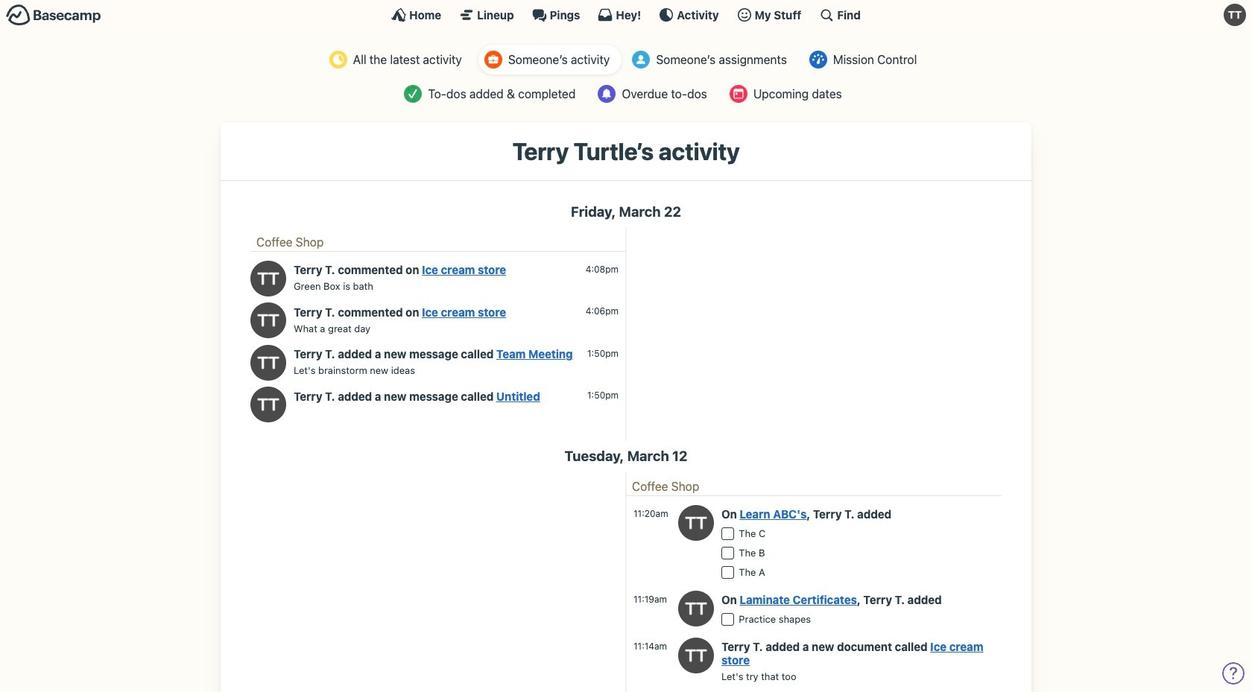 Task type: vqa. For each thing, say whether or not it's contained in the screenshot.
assignment Icon
yes



Task type: locate. For each thing, give the bounding box(es) containing it.
4:08pm element
[[586, 264, 619, 275]]

2 1:50pm element from the top
[[587, 390, 619, 401]]

switch accounts image
[[6, 4, 101, 27]]

terry turtle image for 11:20am element
[[678, 505, 714, 541]]

11:14am element
[[634, 641, 667, 652]]

assignment image
[[632, 51, 650, 69]]

2 vertical spatial terry turtle image
[[250, 387, 286, 423]]

1:50pm element
[[587, 348, 619, 359], [587, 390, 619, 401]]

1 1:50pm element from the top
[[587, 348, 619, 359]]

terry turtle image
[[250, 261, 286, 296], [250, 303, 286, 338], [678, 505, 714, 541], [678, 591, 714, 627], [678, 638, 714, 674]]

1 vertical spatial 1:50pm element
[[587, 390, 619, 401]]

0 vertical spatial terry turtle image
[[1224, 4, 1246, 26]]

terry turtle image
[[1224, 4, 1246, 26], [250, 345, 286, 381], [250, 387, 286, 423]]

11:20am element
[[634, 508, 668, 519]]

1:50pm element for middle terry turtle image
[[587, 348, 619, 359]]

0 vertical spatial 1:50pm element
[[587, 348, 619, 359]]

reminder image
[[598, 85, 616, 103]]

activity report image
[[329, 51, 347, 69]]



Task type: describe. For each thing, give the bounding box(es) containing it.
main element
[[0, 0, 1252, 29]]

1 vertical spatial terry turtle image
[[250, 345, 286, 381]]

terry turtle image for 11:19am element
[[678, 591, 714, 627]]

gauge image
[[809, 51, 827, 69]]

terry turtle image for "4:08pm" element
[[250, 261, 286, 296]]

terry turtle image for 4:06pm element
[[250, 303, 286, 338]]

keyboard shortcut: ⌘ + / image
[[819, 7, 834, 22]]

terry turtle image inside main element
[[1224, 4, 1246, 26]]

person report image
[[484, 51, 502, 69]]

todo image
[[404, 85, 422, 103]]

terry turtle image for 11:14am element
[[678, 638, 714, 674]]

11:19am element
[[634, 594, 667, 605]]

1:50pm element for the bottommost terry turtle image
[[587, 390, 619, 401]]

4:06pm element
[[586, 306, 619, 317]]

event image
[[730, 85, 747, 103]]



